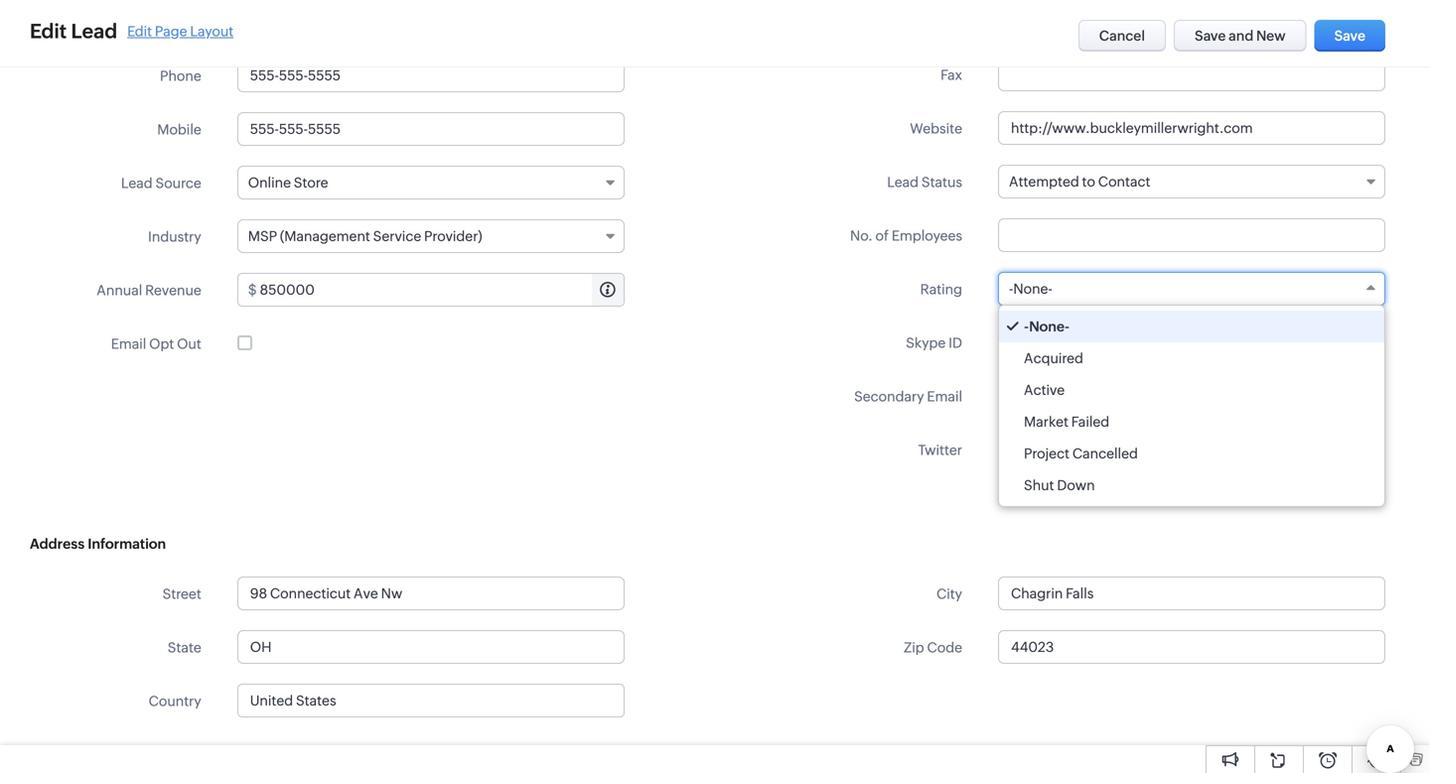 Task type: locate. For each thing, give the bounding box(es) containing it.
annual revenue
[[97, 283, 201, 299]]

market failed
[[1024, 414, 1110, 430]]

1 horizontal spatial lead
[[121, 175, 153, 191]]

industry
[[148, 229, 201, 245]]

email up twitter
[[927, 389, 963, 405]]

-
[[1009, 281, 1014, 297], [1024, 319, 1029, 335]]

twitter
[[918, 443, 963, 458]]

1 horizontal spatial edit
[[127, 23, 152, 39]]

information
[[88, 536, 166, 552]]

shut down
[[1024, 478, 1095, 494]]

edit lead edit page layout
[[30, 20, 234, 43]]

id
[[949, 335, 963, 351]]

1 vertical spatial email
[[927, 389, 963, 405]]

lead left page on the left of the page
[[71, 20, 117, 43]]

lead
[[71, 20, 117, 43], [887, 174, 919, 190], [121, 175, 153, 191]]

skype
[[906, 335, 946, 351]]

layout
[[190, 23, 234, 39]]

0 vertical spatial none-
[[1014, 281, 1053, 297]]

(management
[[280, 228, 370, 244]]

no.
[[850, 228, 873, 244]]

attempted
[[1009, 174, 1080, 190]]

1 horizontal spatial email
[[927, 389, 963, 405]]

shut
[[1024, 478, 1054, 494]]

None field
[[238, 685, 624, 717]]

zip
[[904, 640, 924, 656]]

MSP (Management Service Provider) field
[[237, 220, 625, 253]]

msp (management service provider)
[[248, 228, 482, 244]]

lead left 'status'
[[887, 174, 919, 190]]

0 horizontal spatial -
[[1009, 281, 1014, 297]]

street
[[163, 587, 201, 602]]

cancelled
[[1073, 446, 1138, 462]]

save
[[1195, 28, 1226, 44], [1335, 28, 1366, 44]]

0 vertical spatial -none-
[[1009, 281, 1053, 297]]

lead left source
[[121, 175, 153, 191]]

market
[[1024, 414, 1069, 430]]

msp
[[248, 228, 277, 244]]

lead status
[[887, 174, 963, 190]]

0 horizontal spatial email
[[111, 336, 146, 352]]

state
[[168, 640, 201, 656]]

address information
[[30, 536, 166, 552]]

none-
[[1014, 281, 1053, 297], [1029, 319, 1070, 335]]

save left and
[[1195, 28, 1226, 44]]

None text field
[[998, 4, 1386, 38], [998, 58, 1386, 91], [998, 111, 1386, 145], [237, 112, 625, 146], [998, 379, 1386, 413], [1025, 434, 1385, 466], [237, 577, 625, 611], [998, 631, 1386, 665], [238, 685, 624, 717], [998, 4, 1386, 38], [998, 58, 1386, 91], [998, 111, 1386, 145], [237, 112, 625, 146], [998, 379, 1386, 413], [1025, 434, 1385, 466], [237, 577, 625, 611], [998, 631, 1386, 665], [238, 685, 624, 717]]

down
[[1057, 478, 1095, 494]]

contact
[[1098, 174, 1151, 190]]

title
[[174, 14, 201, 30]]

1 horizontal spatial -
[[1024, 319, 1029, 335]]

project
[[1024, 446, 1070, 462]]

1 vertical spatial -
[[1024, 319, 1029, 335]]

address
[[30, 536, 85, 552]]

-None- field
[[998, 272, 1386, 306]]

save right the new
[[1335, 28, 1366, 44]]

save and new button
[[1174, 20, 1307, 52]]

edit
[[30, 20, 67, 43], [127, 23, 152, 39]]

edit page layout link
[[127, 23, 234, 39]]

project cancelled option
[[999, 438, 1385, 470]]

- right rating
[[1009, 281, 1014, 297]]

email left opt
[[111, 336, 146, 352]]

save for save and new
[[1195, 28, 1226, 44]]

0 horizontal spatial save
[[1195, 28, 1226, 44]]

failed
[[1072, 414, 1110, 430]]

market failed option
[[999, 406, 1385, 438]]

new
[[1257, 28, 1286, 44]]

- inside field
[[1009, 281, 1014, 297]]

1 horizontal spatial save
[[1335, 28, 1366, 44]]

1 vertical spatial -none-
[[1024, 319, 1070, 335]]

skype id
[[906, 335, 963, 351]]

code
[[927, 640, 963, 656]]

acquired option
[[999, 343, 1385, 375]]

1 vertical spatial none-
[[1029, 319, 1070, 335]]

list box
[[999, 306, 1385, 507]]

status
[[922, 174, 963, 190]]

online store
[[248, 175, 328, 191]]

2 horizontal spatial lead
[[887, 174, 919, 190]]

list box containing -none-
[[999, 306, 1385, 507]]

- up acquired
[[1024, 319, 1029, 335]]

None text field
[[237, 5, 625, 39], [237, 59, 625, 92], [998, 219, 1386, 252], [260, 274, 624, 306], [998, 326, 1386, 360], [998, 577, 1386, 611], [237, 631, 625, 665], [237, 5, 625, 39], [237, 59, 625, 92], [998, 219, 1386, 252], [260, 274, 624, 306], [998, 326, 1386, 360], [998, 577, 1386, 611], [237, 631, 625, 665]]

country
[[149, 694, 201, 710]]

of
[[876, 228, 889, 244]]

email
[[111, 336, 146, 352], [927, 389, 963, 405]]

none- inside field
[[1014, 281, 1053, 297]]

2 save from the left
[[1335, 28, 1366, 44]]

page
[[155, 23, 187, 39]]

0 vertical spatial -
[[1009, 281, 1014, 297]]

1 save from the left
[[1195, 28, 1226, 44]]

active
[[1024, 382, 1065, 398]]

-none-
[[1009, 281, 1053, 297], [1024, 319, 1070, 335]]

active option
[[999, 375, 1385, 406]]

- inside option
[[1024, 319, 1029, 335]]



Task type: vqa. For each thing, say whether or not it's contained in the screenshot.
Other Modules field
no



Task type: describe. For each thing, give the bounding box(es) containing it.
save button
[[1315, 20, 1386, 52]]

fax
[[941, 67, 963, 83]]

edit inside edit lead edit page layout
[[127, 23, 152, 39]]

and
[[1229, 28, 1254, 44]]

secondary email
[[854, 389, 963, 405]]

-none- inside field
[[1009, 281, 1053, 297]]

-none- option
[[999, 311, 1385, 343]]

$
[[248, 282, 257, 298]]

Attempted to Contact field
[[998, 165, 1386, 199]]

revenue
[[145, 283, 201, 299]]

save and new
[[1195, 28, 1286, 44]]

out
[[177, 336, 201, 352]]

shut down option
[[999, 470, 1385, 502]]

0 horizontal spatial lead
[[71, 20, 117, 43]]

mobile
[[157, 122, 201, 138]]

zip code
[[904, 640, 963, 656]]

attempted to contact
[[1009, 174, 1151, 190]]

-none- inside option
[[1024, 319, 1070, 335]]

phone
[[160, 68, 201, 84]]

save for save
[[1335, 28, 1366, 44]]

secondary
[[854, 389, 924, 405]]

email opt out
[[111, 336, 201, 352]]

employees
[[892, 228, 963, 244]]

none- inside option
[[1029, 319, 1070, 335]]

city
[[937, 587, 963, 602]]

online
[[248, 175, 291, 191]]

lead for industry
[[121, 175, 153, 191]]

lead for no. of employees
[[887, 174, 919, 190]]

provider)
[[424, 228, 482, 244]]

store
[[294, 175, 328, 191]]

0 horizontal spatial edit
[[30, 20, 67, 43]]

cancel button
[[1079, 20, 1166, 52]]

cancel
[[1099, 28, 1145, 44]]

no. of employees
[[850, 228, 963, 244]]

service
[[373, 228, 421, 244]]

to
[[1082, 174, 1096, 190]]

0 vertical spatial email
[[111, 336, 146, 352]]

lead source
[[121, 175, 201, 191]]

source
[[155, 175, 201, 191]]

website
[[910, 121, 963, 137]]

acquired
[[1024, 351, 1084, 367]]

opt
[[149, 336, 174, 352]]

rating
[[921, 282, 963, 298]]

Online Store field
[[237, 166, 625, 200]]

project cancelled
[[1024, 446, 1138, 462]]

annual
[[97, 283, 142, 299]]



